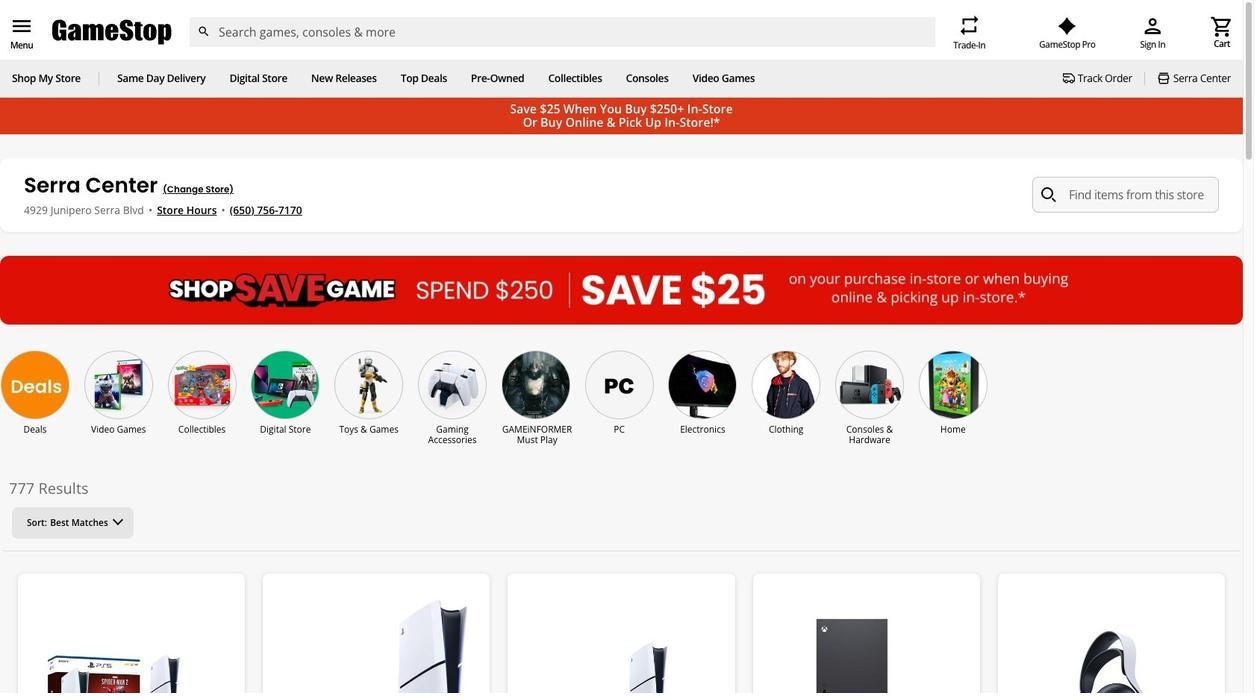 Task type: describe. For each thing, give the bounding box(es) containing it.
gamestop pro icon image
[[1058, 17, 1077, 35]]

Find items from this store field
[[1033, 177, 1219, 213]]



Task type: locate. For each thing, give the bounding box(es) containing it.
gamestop image
[[52, 18, 172, 46]]

None search field
[[189, 17, 935, 47]]

search icon image
[[1042, 188, 1056, 203]]

Search games, consoles & more search field
[[219, 17, 909, 47]]



Task type: vqa. For each thing, say whether or not it's contained in the screenshot.
'Find items from this store' field
yes



